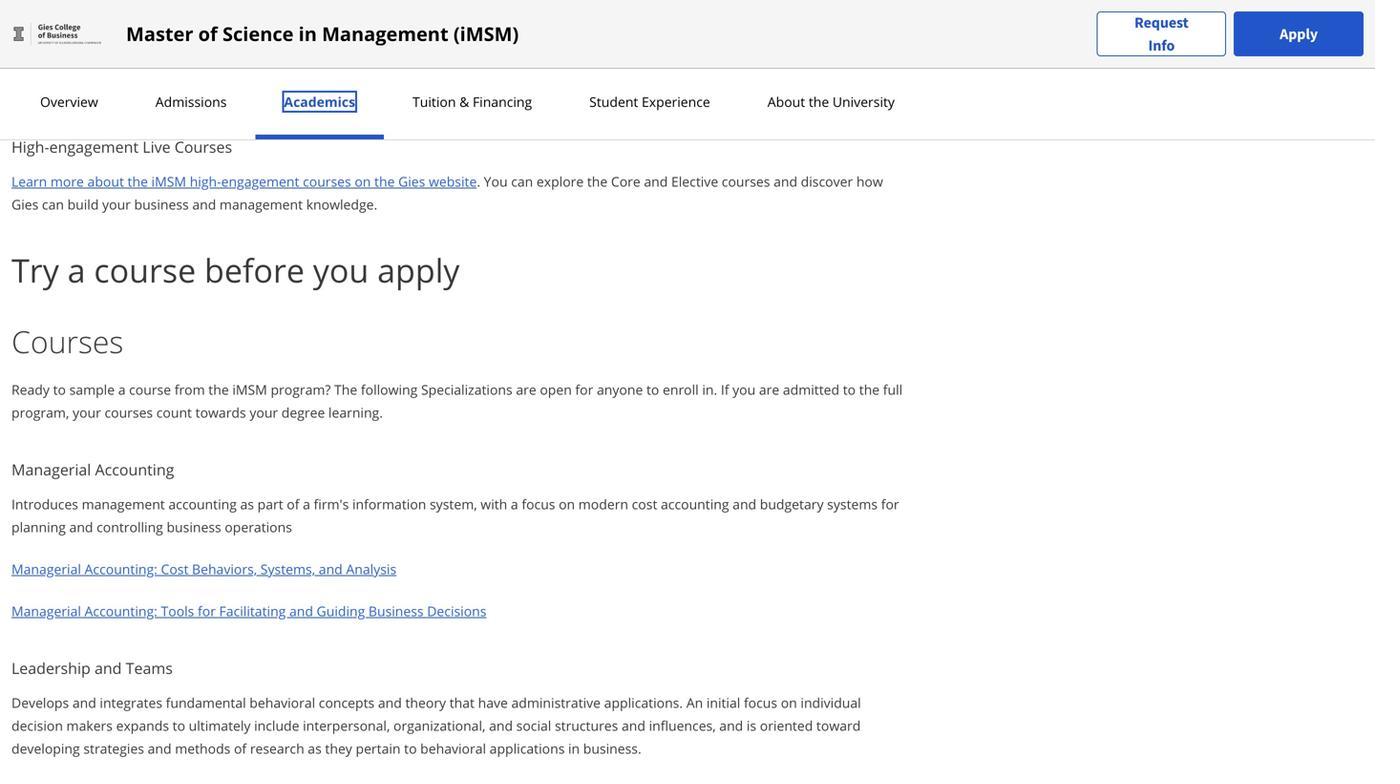 Task type: locate. For each thing, give the bounding box(es) containing it.
courses up 'knowledge.'
[[303, 172, 351, 191]]

behavioral down organizational,
[[420, 740, 486, 758]]

and left is
[[719, 717, 743, 735]]

about inside list item
[[120, 3, 157, 21]]

on up 'knowledge.'
[[355, 172, 371, 191]]

1 vertical spatial developing
[[11, 740, 80, 758]]

list containing think critically about management and ethical issues as well as respond to new technologies, emerging global changes, and market trends
[[19, 0, 913, 101]]

about for more
[[87, 172, 124, 191]]

0 vertical spatial focus
[[522, 495, 555, 513]]

critically
[[66, 3, 117, 21]]

the down high-engagement live courses
[[127, 172, 148, 191]]

think
[[29, 3, 63, 21]]

managerial up introduces
[[11, 459, 91, 480]]

accounting down knowledge,
[[29, 82, 97, 100]]

2 horizontal spatial for
[[881, 495, 899, 513]]

managerial for managerial accounting
[[11, 459, 91, 480]]

0 horizontal spatial can
[[42, 195, 64, 213]]

you right if
[[733, 381, 756, 399]]

courses right elective
[[722, 172, 770, 191]]

to
[[479, 3, 492, 21], [53, 381, 66, 399], [646, 381, 659, 399], [843, 381, 856, 399], [172, 717, 185, 735], [404, 740, 417, 758]]

0 vertical spatial apply
[[1280, 24, 1318, 43]]

are left the open at the left of the page
[[516, 381, 536, 399]]

0 horizontal spatial of
[[198, 21, 218, 47]]

accounting: down controlling
[[85, 560, 157, 578]]

on inside develops and integrates fundamental behavioral concepts and theory that have administrative applications. an initial focus on individual decision makers expands to ultimately include interpersonal, organizational, and social structures and influences, and is oriented toward developing strategies and methods of research as they pertain to behavioral applications in business.
[[781, 694, 797, 712]]

0 horizontal spatial gies
[[11, 195, 38, 213]]

ready to sample a course from the imsm program? the following specializations are open for anyone to enroll in. if you are admitted to the full program, your courses count towards your degree learning.
[[11, 381, 903, 422]]

courses down sample
[[105, 403, 153, 422]]

1 horizontal spatial in
[[568, 740, 580, 758]]

global
[[673, 3, 711, 21]]

about the university
[[768, 93, 895, 111]]

courses up sample
[[11, 321, 123, 362]]

marketing,
[[617, 62, 684, 80]]

accounting: left tools
[[85, 602, 157, 620]]

and up university
[[851, 62, 875, 80]]

managerial down planning
[[11, 560, 81, 578]]

to right 'ready'
[[53, 381, 66, 399]]

social
[[516, 717, 551, 735]]

1 vertical spatial about
[[87, 172, 124, 191]]

individual
[[801, 694, 861, 712]]

imsm left the high-
[[151, 172, 186, 191]]

as inside continue developing essential managerial skills such as leadership, innovation, teamwork, and professional communication list item
[[359, 32, 372, 51]]

as left part
[[240, 495, 254, 513]]

1 vertical spatial management
[[220, 195, 303, 213]]

1 vertical spatial for
[[881, 495, 899, 513]]

1 horizontal spatial courses
[[175, 137, 232, 157]]

you
[[313, 248, 369, 292], [733, 381, 756, 399]]

0 horizontal spatial are
[[516, 381, 536, 399]]

for right systems in the bottom of the page
[[881, 495, 899, 513]]

0 vertical spatial for
[[575, 381, 593, 399]]

1 vertical spatial business
[[167, 518, 221, 536]]

imsm up "towards"
[[232, 381, 267, 399]]

solving
[[199, 62, 242, 80]]

apply
[[1280, 24, 1318, 43], [29, 62, 64, 80]]

management up controlling
[[82, 495, 165, 513]]

1 horizontal spatial focus
[[744, 694, 777, 712]]

developing inside continue developing essential managerial skills such as leadership, innovation, teamwork, and professional communication list item
[[89, 32, 157, 51]]

market
[[800, 3, 844, 21]]

as up integrative
[[359, 32, 372, 51]]

academics
[[284, 93, 355, 111]]

0 vertical spatial imsm
[[151, 172, 186, 191]]

managerial accounting: tools for facilitating and guiding business decisions
[[11, 602, 486, 620]]

continue
[[29, 32, 85, 51]]

behavioral up include
[[250, 694, 315, 712]]

can right you
[[511, 172, 533, 191]]

accounting right cost at bottom
[[661, 495, 729, 513]]

high-
[[190, 172, 221, 191]]

2 vertical spatial of
[[234, 740, 247, 758]]

and left teams
[[94, 658, 122, 678]]

can down more
[[42, 195, 64, 213]]

1 horizontal spatial imsm
[[232, 381, 267, 399]]

accounting up operations
[[168, 495, 237, 513]]

to left the enroll
[[646, 381, 659, 399]]

course down "build"
[[94, 248, 196, 292]]

0 horizontal spatial accounting
[[29, 82, 97, 100]]

1 vertical spatial engagement
[[221, 172, 299, 191]]

1 vertical spatial course
[[129, 381, 171, 399]]

your left degree
[[250, 403, 278, 422]]

about up "build"
[[87, 172, 124, 191]]

request info
[[1134, 13, 1189, 55]]

and left market
[[773, 3, 796, 21]]

business inside . you can explore the core and elective courses and discover how gies can build your business and management knowledge.
[[134, 195, 189, 213]]

1 horizontal spatial of
[[234, 740, 247, 758]]

0 vertical spatial behavioral
[[250, 694, 315, 712]]

1 horizontal spatial developing
[[89, 32, 157, 51]]

towards
[[195, 403, 246, 422]]

apply knowledge, problem-solving skills, and integrative thinking across areas such as finance, marketing, operations, management, and accounting list item
[[29, 61, 913, 101]]

0 vertical spatial management
[[160, 3, 244, 21]]

and down expands at the bottom
[[148, 740, 171, 758]]

0 vertical spatial courses
[[175, 137, 232, 157]]

you down 'knowledge.'
[[313, 248, 369, 292]]

0 vertical spatial business
[[134, 195, 189, 213]]

0 horizontal spatial such
[[326, 32, 355, 51]]

tuition & financing link
[[407, 93, 538, 111]]

to left new
[[479, 3, 492, 21]]

management down learn more about the imsm high-engagement courses on the gies website "link"
[[220, 195, 303, 213]]

learn more about the imsm high-engagement courses on the gies website
[[11, 172, 477, 191]]

2 managerial from the top
[[11, 560, 81, 578]]

developing up knowledge,
[[89, 32, 157, 51]]

1 horizontal spatial on
[[559, 495, 575, 513]]

are
[[516, 381, 536, 399], [759, 381, 779, 399]]

1 horizontal spatial you
[[733, 381, 756, 399]]

the inside . you can explore the core and elective courses and discover how gies can build your business and management knowledge.
[[587, 172, 608, 191]]

2 are from the left
[[759, 381, 779, 399]]

issues
[[319, 3, 357, 21]]

1 horizontal spatial accounting
[[168, 495, 237, 513]]

explore
[[537, 172, 584, 191]]

developing
[[89, 32, 157, 51], [11, 740, 80, 758]]

0 horizontal spatial courses
[[11, 321, 123, 362]]

apply for apply
[[1280, 24, 1318, 43]]

such
[[326, 32, 355, 51], [515, 62, 544, 80]]

0 horizontal spatial focus
[[522, 495, 555, 513]]

in left issues
[[299, 21, 317, 47]]

and up finance,
[[591, 32, 615, 51]]

1 horizontal spatial engagement
[[221, 172, 299, 191]]

of
[[198, 21, 218, 47], [287, 495, 299, 513], [234, 740, 247, 758]]

integrative
[[310, 62, 376, 80]]

as inside the introduces management accounting as part of a firm's information system, with a focus on modern cost accounting and budgetary systems for planning and controlling business operations
[[240, 495, 254, 513]]

apply inside apply knowledge, problem-solving skills, and integrative thinking across areas such as finance, marketing, operations, management, and accounting
[[29, 62, 64, 80]]

0 horizontal spatial engagement
[[49, 137, 139, 157]]

on up oriented
[[781, 694, 797, 712]]

and down the high-
[[192, 195, 216, 213]]

in down structures
[[568, 740, 580, 758]]

organizational,
[[393, 717, 485, 735]]

1 horizontal spatial are
[[759, 381, 779, 399]]

courses
[[175, 137, 232, 157], [11, 321, 123, 362]]

for right the open at the left of the page
[[575, 381, 593, 399]]

1 horizontal spatial your
[[102, 195, 131, 213]]

a
[[67, 248, 86, 292], [118, 381, 126, 399], [303, 495, 310, 513], [511, 495, 518, 513]]

info
[[1148, 36, 1175, 55]]

admissions
[[155, 93, 227, 111]]

and inside list item
[[591, 32, 615, 51]]

1 horizontal spatial for
[[575, 381, 593, 399]]

1 horizontal spatial apply
[[1280, 24, 1318, 43]]

focus right with
[[522, 495, 555, 513]]

2 horizontal spatial your
[[250, 403, 278, 422]]

teams
[[126, 658, 173, 678]]

0 vertical spatial managerial
[[11, 459, 91, 480]]

discover
[[801, 172, 853, 191]]

developing down the decision
[[11, 740, 80, 758]]

on left 'modern'
[[559, 495, 575, 513]]

learn more about the imsm high-engagement courses on the gies website link
[[11, 172, 477, 191]]

are left admitted
[[759, 381, 779, 399]]

before
[[204, 248, 305, 292]]

systems,
[[260, 560, 315, 578]]

toward
[[816, 717, 861, 735]]

1 vertical spatial accounting:
[[85, 602, 157, 620]]

skills
[[293, 32, 322, 51]]

imsm inside ready to sample a course from the imsm program? the following specializations are open for anyone to enroll in. if you are admitted to the full program, your courses count towards your degree learning.
[[232, 381, 267, 399]]

for right tools
[[198, 602, 216, 620]]

problem-
[[141, 62, 199, 80]]

such right "areas"
[[515, 62, 544, 80]]

core
[[611, 172, 640, 191]]

0 horizontal spatial developing
[[11, 740, 80, 758]]

as
[[361, 3, 374, 21], [406, 3, 420, 21], [359, 32, 372, 51], [547, 62, 561, 80], [240, 495, 254, 513], [308, 740, 322, 758]]

from
[[174, 381, 205, 399]]

1 vertical spatial such
[[515, 62, 544, 80]]

to right "pertain"
[[404, 740, 417, 758]]

about for critically
[[120, 3, 157, 21]]

1 horizontal spatial such
[[515, 62, 544, 80]]

courses
[[303, 172, 351, 191], [722, 172, 770, 191], [105, 403, 153, 422]]

technologies,
[[525, 3, 607, 21]]

1 vertical spatial in
[[568, 740, 580, 758]]

list
[[19, 0, 913, 101]]

of right part
[[287, 495, 299, 513]]

managerial up leadership
[[11, 602, 81, 620]]

student experience link
[[584, 93, 716, 111]]

(imsm)
[[453, 21, 519, 47]]

as left the they
[[308, 740, 322, 758]]

1 vertical spatial imsm
[[232, 381, 267, 399]]

1 vertical spatial of
[[287, 495, 299, 513]]

1 vertical spatial gies
[[11, 195, 38, 213]]

2 vertical spatial managerial
[[11, 602, 81, 620]]

research
[[250, 740, 304, 758]]

emerging
[[610, 3, 670, 21]]

management up "essential"
[[160, 3, 244, 21]]

focus up is
[[744, 694, 777, 712]]

your down sample
[[73, 403, 101, 422]]

and left the budgetary
[[733, 495, 756, 513]]

0 vertical spatial engagement
[[49, 137, 139, 157]]

business down "live"
[[134, 195, 189, 213]]

1 vertical spatial behavioral
[[420, 740, 486, 758]]

in
[[299, 21, 317, 47], [568, 740, 580, 758]]

initial
[[706, 694, 740, 712]]

engagement up before
[[221, 172, 299, 191]]

2 vertical spatial for
[[198, 602, 216, 620]]

gies down learn
[[11, 195, 38, 213]]

tuition
[[413, 93, 456, 111]]

engagement up more
[[49, 137, 139, 157]]

0 vertical spatial can
[[511, 172, 533, 191]]

and
[[247, 3, 271, 21], [773, 3, 796, 21], [591, 32, 615, 51], [283, 62, 306, 80], [851, 62, 875, 80], [644, 172, 668, 191], [774, 172, 797, 191], [192, 195, 216, 213], [733, 495, 756, 513], [69, 518, 93, 536], [319, 560, 343, 578], [289, 602, 313, 620], [94, 658, 122, 678], [72, 694, 96, 712], [378, 694, 402, 712], [489, 717, 513, 735], [622, 717, 645, 735], [719, 717, 743, 735], [148, 740, 171, 758]]

science
[[222, 21, 294, 47]]

of up solving on the top
[[198, 21, 218, 47]]

0 vertical spatial accounting:
[[85, 560, 157, 578]]

1 vertical spatial managerial
[[11, 560, 81, 578]]

makers
[[66, 717, 113, 735]]

gies left website
[[398, 172, 425, 191]]

0 horizontal spatial in
[[299, 21, 317, 47]]

a right sample
[[118, 381, 126, 399]]

applications
[[490, 740, 565, 758]]

1 vertical spatial focus
[[744, 694, 777, 712]]

professional
[[618, 32, 695, 51]]

about right critically
[[120, 3, 157, 21]]

integrates
[[100, 694, 162, 712]]

2 vertical spatial management
[[82, 495, 165, 513]]

financing
[[473, 93, 532, 111]]

0 vertical spatial developing
[[89, 32, 157, 51]]

such up integrative
[[326, 32, 355, 51]]

as down "teamwork,"
[[547, 62, 561, 80]]

apply inside 'button'
[[1280, 24, 1318, 43]]

methods
[[175, 740, 230, 758]]

business up managerial accounting: cost behaviors, systems, and analysis link
[[167, 518, 221, 536]]

1 vertical spatial you
[[733, 381, 756, 399]]

2 accounting: from the top
[[85, 602, 157, 620]]

1 accounting: from the top
[[85, 560, 157, 578]]

cost
[[161, 560, 188, 578]]

master
[[126, 21, 193, 47]]

course up 'count' at the left of page
[[129, 381, 171, 399]]

the left core
[[587, 172, 608, 191]]

as left the well
[[361, 3, 374, 21]]

2 horizontal spatial of
[[287, 495, 299, 513]]

1 managerial from the top
[[11, 459, 91, 480]]

0 horizontal spatial for
[[198, 602, 216, 620]]

managerial for managerial accounting: tools for facilitating and guiding business decisions
[[11, 602, 81, 620]]

planning
[[11, 518, 66, 536]]

2 vertical spatial on
[[781, 694, 797, 712]]

2 horizontal spatial courses
[[722, 172, 770, 191]]

open
[[540, 381, 572, 399]]

to inside list item
[[479, 3, 492, 21]]

strategies
[[83, 740, 144, 758]]

0 vertical spatial on
[[355, 172, 371, 191]]

1 vertical spatial apply
[[29, 62, 64, 80]]

managerial
[[11, 459, 91, 480], [11, 560, 81, 578], [11, 602, 81, 620]]

your inside . you can explore the core and elective courses and discover how gies can build your business and management knowledge.
[[102, 195, 131, 213]]

have
[[478, 694, 508, 712]]

apply button
[[1234, 11, 1364, 56]]

apply for apply knowledge, problem-solving skills, and integrative thinking across areas such as finance, marketing, operations, management, and accounting
[[29, 62, 64, 80]]

and down applications.
[[622, 717, 645, 735]]

2 horizontal spatial on
[[781, 694, 797, 712]]

0 horizontal spatial courses
[[105, 403, 153, 422]]

your right "build"
[[102, 195, 131, 213]]

university of illinois urbana-champaign image
[[11, 19, 103, 49]]

your
[[102, 195, 131, 213], [73, 403, 101, 422], [250, 403, 278, 422]]

on inside the introduces management accounting as part of a firm's information system, with a focus on modern cost accounting and budgetary systems for planning and controlling business operations
[[559, 495, 575, 513]]

of down ultimately
[[234, 740, 247, 758]]

specializations
[[421, 381, 512, 399]]

0 vertical spatial of
[[198, 21, 218, 47]]

1 horizontal spatial behavioral
[[420, 740, 486, 758]]

as inside develops and integrates fundamental behavioral concepts and theory that have administrative applications. an initial focus on individual decision makers expands to ultimately include interpersonal, organizational, and social structures and influences, and is oriented toward developing strategies and methods of research as they pertain to behavioral applications in business.
[[308, 740, 322, 758]]

0 vertical spatial such
[[326, 32, 355, 51]]

0 vertical spatial you
[[313, 248, 369, 292]]

apply knowledge, problem-solving skills, and integrative thinking across areas such as finance, marketing, operations, management, and accounting
[[29, 62, 875, 100]]

1 horizontal spatial courses
[[303, 172, 351, 191]]

1 horizontal spatial can
[[511, 172, 533, 191]]

3 managerial from the top
[[11, 602, 81, 620]]

courses up the high-
[[175, 137, 232, 157]]

0 horizontal spatial apply
[[29, 62, 64, 80]]

for inside ready to sample a course from the imsm program? the following specializations are open for anyone to enroll in. if you are admitted to the full program, your courses count towards your degree learning.
[[575, 381, 593, 399]]

management
[[322, 21, 448, 47]]

a inside ready to sample a course from the imsm program? the following specializations are open for anyone to enroll in. if you are admitted to the full program, your courses count towards your degree learning.
[[118, 381, 126, 399]]

1 vertical spatial on
[[559, 495, 575, 513]]

an
[[686, 694, 703, 712]]

0 horizontal spatial behavioral
[[250, 694, 315, 712]]

2 horizontal spatial accounting
[[661, 495, 729, 513]]

think critically about management and ethical issues as well as respond to new technologies, emerging global changes, and market trends list item
[[29, 2, 913, 22]]

course inside ready to sample a course from the imsm program? the following specializations are open for anyone to enroll in. if you are admitted to the full program, your courses count towards your degree learning.
[[129, 381, 171, 399]]

and left guiding
[[289, 602, 313, 620]]

and right core
[[644, 172, 668, 191]]

ultimately
[[189, 717, 251, 735]]

as right the well
[[406, 3, 420, 21]]

of inside the introduces management accounting as part of a firm's information system, with a focus on modern cost accounting and budgetary systems for planning and controlling business operations
[[287, 495, 299, 513]]

courses inside ready to sample a course from the imsm program? the following specializations are open for anyone to enroll in. if you are admitted to the full program, your courses count towards your degree learning.
[[105, 403, 153, 422]]

1 horizontal spatial gies
[[398, 172, 425, 191]]

0 vertical spatial about
[[120, 3, 157, 21]]



Task type: describe. For each thing, give the bounding box(es) containing it.
courses inside . you can explore the core and elective courses and discover how gies can build your business and management knowledge.
[[722, 172, 770, 191]]

0 horizontal spatial your
[[73, 403, 101, 422]]

overview
[[40, 93, 98, 111]]

the up 'knowledge.'
[[374, 172, 395, 191]]

more
[[50, 172, 84, 191]]

student
[[589, 93, 638, 111]]

a right try at the left top
[[67, 248, 86, 292]]

accounting: for cost
[[85, 560, 157, 578]]

such inside list item
[[326, 32, 355, 51]]

business
[[368, 602, 424, 620]]

0 vertical spatial in
[[299, 21, 317, 47]]

and right skills,
[[283, 62, 306, 80]]

accounting
[[95, 459, 174, 480]]

applications.
[[604, 694, 683, 712]]

ethical
[[274, 3, 315, 21]]

and left analysis
[[319, 560, 343, 578]]

analysis
[[346, 560, 396, 578]]

master of science in management (imsm)
[[126, 21, 519, 47]]

management inside list item
[[160, 3, 244, 21]]

modern
[[578, 495, 628, 513]]

learning.
[[328, 403, 383, 422]]

leadership,
[[376, 32, 445, 51]]

interpersonal,
[[303, 717, 390, 735]]

ready
[[11, 381, 50, 399]]

you inside ready to sample a course from the imsm program? the following specializations are open for anyone to enroll in. if you are admitted to the full program, your courses count towards your degree learning.
[[733, 381, 756, 399]]

anyone
[[597, 381, 643, 399]]

0 horizontal spatial imsm
[[151, 172, 186, 191]]

experience
[[642, 93, 710, 111]]

across
[[434, 62, 474, 80]]

in inside develops and integrates fundamental behavioral concepts and theory that have administrative applications. an initial focus on individual decision makers expands to ultimately include interpersonal, organizational, and social structures and influences, and is oriented toward developing strategies and methods of research as they pertain to behavioral applications in business.
[[568, 740, 580, 758]]

administrative
[[511, 694, 601, 712]]

high-
[[11, 137, 49, 157]]

skills,
[[246, 62, 279, 80]]

request info button
[[1097, 11, 1226, 57]]

business inside the introduces management accounting as part of a firm's information system, with a focus on modern cost accounting and budgetary systems for planning and controlling business operations
[[167, 518, 221, 536]]

managerial accounting: tools for facilitating and guiding business decisions link
[[11, 602, 486, 620]]

knowledge,
[[67, 62, 138, 80]]

communication
[[699, 32, 796, 51]]

and left 'theory'
[[378, 694, 402, 712]]

budgetary
[[760, 495, 824, 513]]

overview link
[[34, 93, 104, 111]]

.
[[477, 172, 480, 191]]

following
[[361, 381, 418, 399]]

the right about
[[809, 93, 829, 111]]

count
[[156, 403, 192, 422]]

that
[[449, 694, 475, 712]]

and down have
[[489, 717, 513, 735]]

as inside apply knowledge, problem-solving skills, and integrative thinking across areas such as finance, marketing, operations, management, and accounting
[[547, 62, 561, 80]]

0 horizontal spatial on
[[355, 172, 371, 191]]

1 vertical spatial courses
[[11, 321, 123, 362]]

admissions link
[[150, 93, 232, 111]]

build
[[67, 195, 99, 213]]

accounting: for tools
[[85, 602, 157, 620]]

continue developing essential managerial skills such as leadership, innovation, teamwork, and professional communication
[[29, 32, 796, 51]]

apply
[[377, 248, 460, 292]]

0 vertical spatial gies
[[398, 172, 425, 191]]

full
[[883, 381, 903, 399]]

structures
[[555, 717, 618, 735]]

and up makers
[[72, 694, 96, 712]]

gies inside . you can explore the core and elective courses and discover how gies can build your business and management knowledge.
[[11, 195, 38, 213]]

information
[[352, 495, 426, 513]]

they
[[325, 740, 352, 758]]

tuition & financing
[[413, 93, 532, 111]]

think critically about management and ethical issues as well as respond to new technologies, emerging global changes, and market trends
[[29, 3, 888, 21]]

oriented
[[760, 717, 813, 735]]

request
[[1134, 13, 1189, 32]]

high-engagement live courses
[[11, 137, 232, 157]]

expands
[[116, 717, 169, 735]]

controlling
[[97, 518, 163, 536]]

management,
[[761, 62, 848, 80]]

a left the firm's
[[303, 495, 310, 513]]

the up "towards"
[[208, 381, 229, 399]]

for inside the introduces management accounting as part of a firm's information system, with a focus on modern cost accounting and budgetary systems for planning and controlling business operations
[[881, 495, 899, 513]]

operations
[[225, 518, 292, 536]]

tools
[[161, 602, 194, 620]]

focus inside develops and integrates fundamental behavioral concepts and theory that have administrative applications. an initial focus on individual decision makers expands to ultimately include interpersonal, organizational, and social structures and influences, and is oriented toward developing strategies and methods of research as they pertain to behavioral applications in business.
[[744, 694, 777, 712]]

develops
[[11, 694, 69, 712]]

and left discover
[[774, 172, 797, 191]]

thinking
[[380, 62, 430, 80]]

include
[[254, 717, 299, 735]]

1 are from the left
[[516, 381, 536, 399]]

degree
[[281, 403, 325, 422]]

and right planning
[[69, 518, 93, 536]]

a right with
[[511, 495, 518, 513]]

1 vertical spatial can
[[42, 195, 64, 213]]

influences,
[[649, 717, 716, 735]]

to right admitted
[[843, 381, 856, 399]]

try a course before you apply
[[11, 248, 460, 292]]

admitted
[[783, 381, 839, 399]]

the left full on the right
[[859, 381, 880, 399]]

guiding
[[317, 602, 365, 620]]

developing inside develops and integrates fundamental behavioral concepts and theory that have administrative applications. an initial focus on individual decision makers expands to ultimately include interpersonal, organizational, and social structures and influences, and is oriented toward developing strategies and methods of research as they pertain to behavioral applications in business.
[[11, 740, 80, 758]]

you
[[484, 172, 508, 191]]

try
[[11, 248, 59, 292]]

systems
[[827, 495, 878, 513]]

in.
[[702, 381, 717, 399]]

0 vertical spatial course
[[94, 248, 196, 292]]

finance,
[[565, 62, 614, 80]]

how
[[856, 172, 883, 191]]

new
[[495, 3, 521, 21]]

program,
[[11, 403, 69, 422]]

management inside . you can explore the core and elective courses and discover how gies can build your business and management knowledge.
[[220, 195, 303, 213]]

essential
[[161, 32, 216, 51]]

management inside the introduces management accounting as part of a firm's information system, with a focus on modern cost accounting and budgetary systems for planning and controlling business operations
[[82, 495, 165, 513]]

managerial accounting
[[11, 459, 174, 480]]

learn
[[11, 172, 47, 191]]

trends
[[848, 3, 888, 21]]

managerial for managerial accounting: cost behaviors, systems, and analysis
[[11, 560, 81, 578]]

such inside apply knowledge, problem-solving skills, and integrative thinking across areas such as finance, marketing, operations, management, and accounting
[[515, 62, 544, 80]]

accounting inside apply knowledge, problem-solving skills, and integrative thinking across areas such as finance, marketing, operations, management, and accounting
[[29, 82, 97, 100]]

focus inside the introduces management accounting as part of a firm's information system, with a focus on modern cost accounting and budgetary systems for planning and controlling business operations
[[522, 495, 555, 513]]

of inside develops and integrates fundamental behavioral concepts and theory that have administrative applications. an initial focus on individual decision makers expands to ultimately include interpersonal, organizational, and social structures and influences, and is oriented toward developing strategies and methods of research as they pertain to behavioral applications in business.
[[234, 740, 247, 758]]

system,
[[430, 495, 477, 513]]

continue developing essential managerial skills such as leadership, innovation, teamwork, and professional communication list item
[[29, 32, 913, 52]]

managerial accounting: cost behaviors, systems, and analysis
[[11, 560, 396, 578]]

facilitating
[[219, 602, 286, 620]]

and up managerial
[[247, 3, 271, 21]]

innovation,
[[448, 32, 518, 51]]

to up methods
[[172, 717, 185, 735]]

student experience
[[589, 93, 710, 111]]

decisions
[[427, 602, 486, 620]]

managerial accounting: cost behaviors, systems, and analysis link
[[11, 560, 396, 578]]

0 horizontal spatial you
[[313, 248, 369, 292]]

about
[[768, 93, 805, 111]]



Task type: vqa. For each thing, say whether or not it's contained in the screenshot.
included related to Strategies
no



